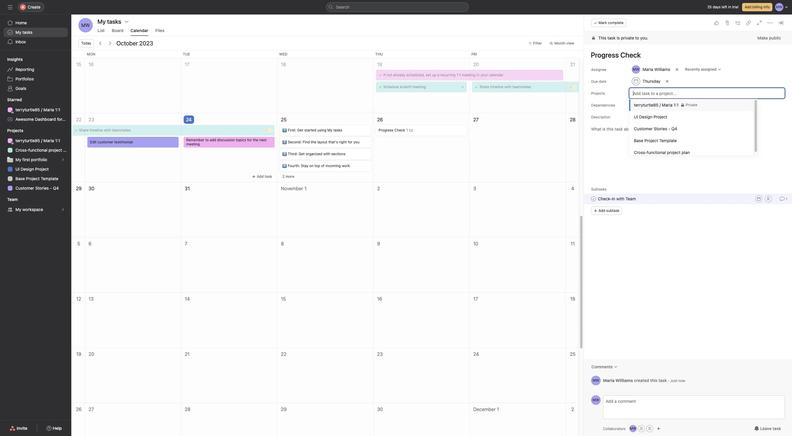 Task type: locate. For each thing, give the bounding box(es) containing it.
get right 'first:'
[[297, 128, 303, 133]]

customer stories - q4 down dependencies
[[634, 126, 677, 131]]

0 vertical spatial base project template
[[634, 138, 677, 143]]

in left your
[[477, 73, 480, 77]]

design
[[639, 114, 653, 120], [21, 167, 34, 172]]

1 horizontal spatial cross-functional project plan
[[634, 150, 690, 155]]

base project template inside projects element
[[15, 176, 58, 181]]

/ down thursday
[[660, 103, 661, 108]]

stories down dependencies
[[654, 126, 668, 131]]

dashboard
[[35, 117, 56, 122]]

comments button
[[588, 362, 622, 373]]

for
[[57, 117, 62, 122], [247, 138, 252, 142], [348, 140, 353, 145]]

terryturtle85 / maria 1:1 inside terryturtle85 / maria 1:1 option
[[634, 103, 679, 108]]

1 horizontal spatial 16
[[377, 297, 382, 302]]

1 horizontal spatial design
[[639, 114, 653, 120]]

terryturtle85 / maria 1:1 link
[[4, 105, 68, 115], [4, 136, 68, 146]]

maria
[[643, 67, 653, 72], [662, 103, 673, 108], [43, 107, 54, 112], [43, 138, 54, 143], [603, 378, 615, 383]]

williams for maria williams
[[655, 67, 671, 72]]

my first portfolio
[[15, 157, 47, 162]]

ui design project inside ui design project link
[[15, 167, 49, 172]]

1 horizontal spatial project
[[667, 150, 681, 155]]

terryturtle85 / maria 1:1 up awesome dashboard for new project link
[[15, 107, 60, 112]]

get right third:
[[299, 152, 305, 156]]

stories down base project template link
[[35, 186, 49, 191]]

is
[[617, 35, 620, 40]]

design down first
[[21, 167, 34, 172]]

tasks up that's
[[334, 128, 342, 133]]

ui down my first portfolio on the top left
[[15, 167, 20, 172]]

now
[[679, 379, 686, 383]]

0 horizontal spatial timeline
[[90, 128, 103, 133]]

timeline
[[490, 85, 504, 89], [90, 128, 103, 133]]

0 horizontal spatial cross-
[[15, 148, 28, 153]]

board link
[[112, 28, 123, 36]]

2 vertical spatial meeting
[[186, 142, 200, 147]]

2 inside 2 more button
[[283, 175, 285, 179]]

/ up the dashboard
[[41, 107, 42, 112]]

my tasks link
[[4, 28, 68, 37]]

my inside global element
[[15, 30, 21, 35]]

/ up cross-functional project plan link at top
[[41, 138, 42, 143]]

terryturtle85 / maria 1:1 option
[[629, 99, 754, 111]]

0 vertical spatial to
[[636, 35, 639, 40]]

my left first
[[15, 157, 21, 162]]

just
[[671, 379, 678, 383]]

projects inside dropdown button
[[7, 128, 23, 133]]

my up inbox
[[15, 30, 21, 35]]

15
[[76, 62, 81, 67], [281, 297, 286, 302]]

projects
[[591, 91, 605, 96], [7, 128, 23, 133]]

this
[[599, 35, 607, 40]]

add task button
[[250, 173, 275, 181]]

task
[[608, 35, 616, 40], [265, 175, 272, 179], [659, 378, 667, 383], [773, 427, 781, 432]]

maria up awesome dashboard for new project
[[43, 107, 54, 112]]

my inside projects element
[[15, 157, 21, 162]]

1 vertical spatial to
[[205, 138, 209, 142]]

1 horizontal spatial projects
[[591, 91, 605, 96]]

0 horizontal spatial 26
[[76, 407, 82, 413]]

to
[[636, 35, 639, 40], [205, 138, 209, 142]]

share timeline with teammates down calendar
[[480, 85, 531, 89]]

1 right november in the left of the page
[[305, 186, 307, 191]]

my
[[15, 30, 21, 35], [328, 128, 333, 133], [15, 157, 21, 162], [15, 207, 21, 212]]

1 vertical spatial 16
[[377, 297, 382, 302]]

1 vertical spatial williams
[[616, 378, 633, 383]]

the
[[253, 138, 258, 142], [311, 140, 316, 145]]

my down team
[[15, 207, 21, 212]]

maria williams link
[[603, 378, 633, 383]]

add subtask image
[[736, 21, 741, 25]]

0 vertical spatial ui design project
[[634, 114, 667, 120]]

for left you
[[348, 140, 353, 145]]

next
[[259, 138, 267, 142]]

due date
[[591, 79, 607, 84]]

info
[[764, 5, 770, 9]]

in right left
[[728, 5, 731, 9]]

insights element
[[0, 54, 71, 95]]

1 vertical spatial 26
[[76, 407, 82, 413]]

1 for december 1
[[497, 407, 499, 413]]

my for my first portfolio
[[15, 157, 21, 162]]

customer down add dependencies button
[[634, 126, 653, 131]]

cross-functional project plan inside projects element
[[15, 148, 71, 153]]

1 vertical spatial timeline
[[90, 128, 103, 133]]

attachments: add a file to this task, progress check image
[[725, 21, 730, 25]]

1 horizontal spatial plan
[[682, 150, 690, 155]]

q4 inside projects element
[[53, 186, 59, 191]]

·
[[668, 378, 669, 383]]

terryturtle85 / maria 1:1 inside starred element
[[15, 107, 60, 112]]

template inside projects element
[[41, 176, 58, 181]]

0 horizontal spatial -
[[50, 186, 52, 191]]

schedule
[[383, 85, 399, 89]]

my tasks
[[15, 30, 33, 35]]

0 horizontal spatial share
[[79, 128, 89, 133]]

0 horizontal spatial 23
[[89, 117, 94, 123]]

0 vertical spatial 15
[[76, 62, 81, 67]]

2 horizontal spatial with
[[505, 85, 512, 89]]

leftcount image
[[409, 129, 413, 132]]

today
[[81, 41, 91, 45]]

project inside starred element
[[73, 117, 87, 122]]

2 horizontal spatial 2
[[572, 407, 574, 413]]

get for organized
[[299, 152, 305, 156]]

portfolios
[[15, 76, 34, 81]]

meeting left add
[[186, 142, 200, 147]]

my inside teams element
[[15, 207, 21, 212]]

close details image
[[779, 21, 783, 25]]

q4 down terryturtle85 / maria 1:1 option
[[672, 126, 677, 131]]

4️⃣ fourth: stay on top of incoming work
[[283, 164, 350, 168]]

for left new
[[57, 117, 62, 122]]

/ inside starred element
[[41, 107, 42, 112]]

customer
[[634, 126, 653, 131], [15, 186, 34, 191]]

0 vertical spatial 28
[[570, 117, 576, 123]]

timeline up the edit
[[90, 128, 103, 133]]

awesome dashboard for new project link
[[4, 115, 87, 124]]

ui design project down dependencies
[[634, 114, 667, 120]]

ui down add dependencies button
[[634, 114, 638, 120]]

thursday button
[[629, 76, 663, 87]]

set
[[426, 73, 431, 77]]

add for add subtask
[[599, 209, 606, 213]]

see details, my first portfolio image
[[61, 158, 65, 162]]

18
[[281, 62, 286, 67], [570, 297, 575, 302]]

1️⃣ first: get started using my tasks
[[283, 128, 342, 133]]

plan
[[63, 148, 71, 153], [682, 150, 690, 155]]

0 vertical spatial 24
[[186, 117, 192, 123]]

stories
[[654, 126, 668, 131], [35, 186, 49, 191]]

created
[[634, 378, 649, 383]]

files
[[155, 28, 164, 33]]

0 horizontal spatial ui design project
[[15, 167, 49, 172]]

customer stories - q4
[[634, 126, 677, 131], [15, 186, 59, 191]]

today button
[[78, 39, 94, 48]]

task left is on the top right of the page
[[608, 35, 616, 40]]

0 horizontal spatial plan
[[63, 148, 71, 153]]

task left ·
[[659, 378, 667, 383]]

1 vertical spatial tasks
[[334, 128, 342, 133]]

starred element
[[0, 95, 87, 125]]

terryturtle85 inside projects element
[[15, 138, 40, 143]]

to left add
[[205, 138, 209, 142]]

add left subtask
[[599, 209, 606, 213]]

meeting left your
[[462, 73, 476, 77]]

1:1 right recurring
[[457, 73, 461, 77]]

global element
[[0, 15, 71, 50]]

1 horizontal spatial for
[[247, 138, 252, 142]]

0 horizontal spatial 29
[[76, 186, 82, 191]]

to left you.
[[636, 35, 639, 40]]

0 horizontal spatial meeting
[[186, 142, 200, 147]]

1 vertical spatial 30
[[377, 407, 383, 413]]

make public
[[758, 35, 781, 40]]

0 horizontal spatial customer
[[15, 186, 34, 191]]

1 horizontal spatial functional
[[647, 150, 666, 155]]

0 horizontal spatial 16
[[89, 62, 94, 67]]

1
[[406, 128, 408, 133], [305, 186, 307, 191], [497, 407, 499, 413]]

2 horizontal spatial 25
[[708, 5, 712, 9]]

2 terryturtle85 / maria 1:1 link from the top
[[4, 136, 68, 146]]

0 vertical spatial 1
[[406, 128, 408, 133]]

0 horizontal spatial 24
[[186, 117, 192, 123]]

wed
[[279, 52, 288, 56]]

discussion
[[217, 138, 235, 142]]

0 horizontal spatial 1
[[305, 186, 307, 191]]

days
[[713, 5, 721, 9]]

1 vertical spatial with
[[104, 128, 111, 133]]

tue
[[183, 52, 190, 56]]

0 vertical spatial 21
[[571, 62, 575, 67]]

terryturtle85 / maria 1:1 down thursday
[[634, 103, 679, 108]]

23
[[89, 117, 94, 123], [377, 352, 383, 357]]

main content containing this task is private to you.
[[584, 32, 792, 393]]

1 horizontal spatial customer
[[634, 126, 653, 131]]

customer down base project template link
[[15, 186, 34, 191]]

1 vertical spatial 24
[[473, 352, 479, 357]]

1:1
[[457, 73, 461, 77], [674, 103, 679, 108], [55, 107, 60, 112], [55, 138, 60, 143]]

date
[[599, 79, 607, 84]]

terryturtle85 down "thursday" dropdown button
[[634, 103, 659, 108]]

1 horizontal spatial to
[[636, 35, 639, 40]]

22
[[76, 117, 82, 123], [281, 352, 287, 357]]

cross-
[[15, 148, 28, 153], [634, 150, 647, 155]]

2
[[283, 175, 285, 179], [377, 186, 380, 191], [572, 407, 574, 413]]

the left the 'next' at the left top of page
[[253, 138, 258, 142]]

0 horizontal spatial share timeline with teammates
[[79, 128, 131, 133]]

project
[[654, 114, 667, 120], [73, 117, 87, 122], [645, 138, 658, 143], [35, 167, 49, 172], [26, 176, 40, 181]]

1:1 up awesome dashboard for new project
[[55, 107, 60, 112]]

add left "2 more"
[[257, 175, 264, 179]]

stay
[[301, 164, 308, 168]]

add
[[745, 5, 752, 9], [632, 103, 639, 107], [257, 175, 264, 179], [599, 209, 606, 213]]

terryturtle85 / maria 1:1 link up the dashboard
[[4, 105, 68, 115]]

workspace
[[22, 207, 43, 212]]

terryturtle85 / maria 1:1 for awesome dashboard for new project
[[15, 107, 60, 112]]

project
[[49, 148, 62, 153], [667, 150, 681, 155]]

terryturtle85 up cross-functional project plan link at top
[[15, 138, 40, 143]]

task right leave
[[773, 427, 781, 432]]

0 horizontal spatial in
[[477, 73, 480, 77]]

maria up cross-functional project plan link at top
[[43, 138, 54, 143]]

0 vertical spatial 20
[[473, 62, 479, 67]]

1:1 inside projects element
[[55, 138, 60, 143]]

ui design project link
[[4, 165, 68, 174]]

private
[[686, 103, 698, 107]]

1 vertical spatial -
[[50, 186, 52, 191]]

recently
[[685, 67, 700, 72]]

task left "2 more"
[[265, 175, 272, 179]]

2 vertical spatial 2
[[572, 407, 574, 413]]

main content
[[584, 32, 792, 393]]

previous month image
[[98, 41, 103, 46]]

add billing info
[[745, 5, 770, 9]]

list
[[98, 28, 105, 33]]

williams left 'created'
[[616, 378, 633, 383]]

scheduled,
[[407, 73, 425, 77]]

1 vertical spatial meeting
[[412, 85, 426, 89]]

1 vertical spatial get
[[299, 152, 305, 156]]

4
[[571, 186, 574, 191]]

maria up "thursday" dropdown button
[[643, 67, 653, 72]]

if
[[383, 73, 386, 77]]

1 vertical spatial ui
[[15, 167, 20, 172]]

terryturtle85 / maria 1:1 up cross-functional project plan link at top
[[15, 138, 60, 143]]

started
[[304, 128, 316, 133]]

projects down awesome
[[7, 128, 23, 133]]

0 vertical spatial projects
[[591, 91, 605, 96]]

teams element
[[0, 194, 71, 216]]

next month image
[[108, 41, 112, 46]]

customer stories - q4 inside customer stories - q4 link
[[15, 186, 59, 191]]

2 horizontal spatial 1
[[497, 407, 499, 413]]

tasks down home
[[22, 30, 33, 35]]

1 horizontal spatial 23
[[377, 352, 383, 357]]

1 horizontal spatial 25
[[570, 352, 576, 357]]

0 horizontal spatial williams
[[616, 378, 633, 383]]

for right the topics
[[247, 138, 252, 142]]

1:1 down awesome dashboard for new project
[[55, 138, 60, 143]]

0 vertical spatial 17
[[185, 62, 190, 67]]

projects down due date
[[591, 91, 605, 96]]

1 horizontal spatial 21
[[571, 62, 575, 67]]

0 vertical spatial 29
[[76, 186, 82, 191]]

1 horizontal spatial 27
[[473, 117, 479, 123]]

timeline down calendar
[[490, 85, 504, 89]]

maria inside dropdown button
[[643, 67, 653, 72]]

1 horizontal spatial 22
[[281, 352, 287, 357]]

1 horizontal spatial stories
[[654, 126, 668, 131]]

8
[[281, 241, 284, 247]]

clear due date image
[[666, 80, 669, 83]]

design down add dependencies button
[[639, 114, 653, 120]]

9
[[377, 241, 380, 247]]

0 vertical spatial 25
[[708, 5, 712, 9]]

for inside starred element
[[57, 117, 62, 122]]

show options image
[[124, 19, 129, 24]]

Completed checkbox
[[590, 196, 597, 203]]

task for add
[[265, 175, 272, 179]]

terryturtle85 up awesome
[[15, 107, 40, 112]]

williams up the clear due date image
[[655, 67, 671, 72]]

0 horizontal spatial q4
[[53, 186, 59, 191]]

add left dependencies
[[632, 103, 639, 107]]

ui inside projects element
[[15, 167, 20, 172]]

1:1 left private
[[674, 103, 679, 108]]

terryturtle85 / maria 1:1 link for functional
[[4, 136, 68, 146]]

base inside projects element
[[15, 176, 25, 181]]

testimonial
[[114, 140, 133, 145]]

customer stories - q4 down base project template link
[[15, 186, 59, 191]]

1 horizontal spatial base
[[634, 138, 644, 143]]

1 vertical spatial 29
[[281, 407, 287, 413]]

1 horizontal spatial 29
[[281, 407, 287, 413]]

1 terryturtle85 / maria 1:1 link from the top
[[4, 105, 68, 115]]

0 horizontal spatial to
[[205, 138, 209, 142]]

/ inside projects element
[[41, 138, 42, 143]]

/
[[660, 103, 661, 108], [41, 107, 42, 112], [41, 138, 42, 143]]

1 horizontal spatial 20
[[473, 62, 479, 67]]

terryturtle85 / maria 1:1 link up my first portfolio link
[[4, 136, 68, 146]]

16
[[89, 62, 94, 67], [377, 297, 382, 302]]

q4 down base project template link
[[53, 186, 59, 191]]

maria down the clear due date image
[[662, 103, 673, 108]]

ui design project down my first portfolio on the top left
[[15, 167, 49, 172]]

filter button
[[526, 39, 545, 48]]

2️⃣ second: find the layout that's right for you
[[283, 140, 360, 145]]

0 horizontal spatial 21
[[185, 352, 190, 357]]

on
[[309, 164, 314, 168]]

1 horizontal spatial 24
[[473, 352, 479, 357]]

0 vertical spatial stories
[[654, 126, 668, 131]]

list link
[[98, 28, 105, 36]]

1 for november 1
[[305, 186, 307, 191]]

terryturtle85 / maria 1:1 inside projects element
[[15, 138, 60, 143]]

1 vertical spatial share
[[79, 128, 89, 133]]

task for leave
[[773, 427, 781, 432]]

maria inside starred element
[[43, 107, 54, 112]]

terryturtle85 / maria 1:1 link for dashboard
[[4, 105, 68, 115]]

1 horizontal spatial timeline
[[490, 85, 504, 89]]

1 horizontal spatial template
[[659, 138, 677, 143]]

27
[[473, 117, 479, 123], [89, 407, 94, 413]]

of
[[321, 164, 325, 168]]

recently assigned
[[685, 67, 717, 72]]

the right find
[[311, 140, 316, 145]]

Task Name text field
[[598, 196, 636, 202]]

left
[[722, 5, 727, 9]]

- inside projects element
[[50, 186, 52, 191]]

add subtask
[[599, 209, 620, 213]]

1 vertical spatial projects
[[7, 128, 23, 133]]

home link
[[4, 18, 68, 28]]

1 vertical spatial template
[[41, 176, 58, 181]]

1 left the leftcount 'icon'
[[406, 128, 408, 133]]

0 likes. click to like this task image
[[714, 21, 719, 25]]

0 vertical spatial williams
[[655, 67, 671, 72]]

share timeline with teammates up customer
[[79, 128, 131, 133]]

1 right december
[[497, 407, 499, 413]]

meeting down the "scheduled,"
[[412, 85, 426, 89]]

1 vertical spatial ui design project
[[15, 167, 49, 172]]

add or remove collaborators image
[[657, 428, 661, 431]]

williams inside dropdown button
[[655, 67, 671, 72]]

edit customer testimonial
[[90, 140, 133, 145]]

add left "billing"
[[745, 5, 752, 9]]

0 vertical spatial template
[[659, 138, 677, 143]]

terryturtle85 inside starred element
[[15, 107, 40, 112]]

second:
[[288, 140, 302, 145]]



Task type: describe. For each thing, give the bounding box(es) containing it.
0 vertical spatial 19
[[377, 62, 382, 67]]

team
[[7, 197, 18, 202]]

get for started
[[297, 128, 303, 133]]

remove assignee image
[[676, 68, 679, 71]]

11
[[571, 241, 575, 247]]

maria williams created this task · just now
[[603, 378, 686, 383]]

1 horizontal spatial share timeline with teammates
[[480, 85, 531, 89]]

1 horizontal spatial 30
[[377, 407, 383, 413]]

already
[[393, 73, 406, 77]]

work
[[342, 164, 350, 168]]

0 vertical spatial 23
[[89, 117, 94, 123]]

invite button
[[6, 424, 31, 434]]

full screen image
[[757, 21, 762, 25]]

recurring
[[440, 73, 456, 77]]

topics
[[236, 138, 246, 142]]

0 horizontal spatial 30
[[89, 186, 94, 191]]

october
[[116, 40, 138, 47]]

1 vertical spatial 18
[[570, 297, 575, 302]]

assignee
[[591, 67, 607, 72]]

make public button
[[754, 33, 785, 43]]

to inside the remember to add discussion topics for the next meeting
[[205, 138, 209, 142]]

1️⃣
[[283, 128, 287, 133]]

my for my workspace
[[15, 207, 21, 212]]

1:1 inside starred element
[[55, 107, 60, 112]]

mark complete button
[[591, 19, 627, 27]]

7
[[185, 241, 187, 247]]

more actions for this task image
[[768, 21, 773, 25]]

add dependencies button
[[629, 101, 667, 109]]

1 vertical spatial teammates
[[112, 128, 131, 133]]

1 horizontal spatial 17
[[473, 297, 478, 302]]

home
[[15, 20, 27, 25]]

0 vertical spatial with
[[505, 85, 512, 89]]

terryturtle85 / maria 1:1 for cross-functional project plan
[[15, 138, 60, 143]]

my right using
[[328, 128, 333, 133]]

maria inside projects element
[[43, 138, 54, 143]]

my for my tasks
[[15, 30, 21, 35]]

functional inside projects element
[[28, 148, 47, 153]]

0 vertical spatial 16
[[89, 62, 94, 67]]

mark
[[599, 21, 607, 25]]

1 horizontal spatial teammates
[[513, 85, 531, 89]]

0 vertical spatial 18
[[281, 62, 286, 67]]

maria inside option
[[662, 103, 673, 108]]

description
[[591, 115, 611, 120]]

0 vertical spatial base
[[634, 138, 644, 143]]

board
[[112, 28, 123, 33]]

goals
[[15, 86, 26, 91]]

0 horizontal spatial 17
[[185, 62, 190, 67]]

1 vertical spatial 19
[[76, 352, 81, 357]]

trial
[[732, 5, 739, 9]]

calendar
[[131, 28, 148, 33]]

public
[[769, 35, 781, 40]]

1 vertical spatial 22
[[281, 352, 287, 357]]

1 horizontal spatial 26
[[377, 117, 383, 123]]

0 vertical spatial in
[[728, 5, 731, 9]]

10
[[473, 241, 478, 247]]

1 horizontal spatial 28
[[570, 117, 576, 123]]

complete
[[608, 21, 624, 25]]

a
[[437, 73, 439, 77]]

terryturtle85 inside option
[[634, 103, 659, 108]]

for inside the remember to add discussion topics for the next meeting
[[247, 138, 252, 142]]

more
[[286, 175, 294, 179]]

2 more button
[[280, 173, 297, 181]]

files link
[[155, 28, 164, 36]]

add for add task
[[257, 175, 264, 179]]

2 horizontal spatial meeting
[[462, 73, 476, 77]]

1 vertical spatial 23
[[377, 352, 383, 357]]

search button
[[326, 2, 469, 12]]

williams for maria williams created this task · just now
[[616, 378, 633, 383]]

private
[[621, 35, 634, 40]]

layout
[[317, 140, 328, 145]]

1 horizontal spatial customer stories - q4
[[634, 126, 677, 131]]

1 vertical spatial 15
[[281, 297, 286, 302]]

0 vertical spatial design
[[639, 114, 653, 120]]

0 horizontal spatial 15
[[76, 62, 81, 67]]

1 horizontal spatial cross-
[[634, 150, 647, 155]]

1 horizontal spatial 2
[[377, 186, 380, 191]]

0 vertical spatial ui
[[634, 114, 638, 120]]

search
[[336, 4, 350, 10]]

stories inside projects element
[[35, 186, 49, 191]]

find
[[303, 140, 310, 145]]

fri
[[472, 52, 477, 56]]

completed image
[[590, 196, 597, 203]]

the inside the remember to add discussion topics for the next meeting
[[253, 138, 258, 142]]

month view button
[[547, 39, 577, 48]]

collaborators
[[603, 427, 626, 432]]

first
[[22, 157, 30, 162]]

Task Name text field
[[587, 48, 785, 62]]

up
[[432, 73, 436, 77]]

design inside projects element
[[21, 167, 34, 172]]

/ for cross-functional project plan
[[41, 138, 42, 143]]

search list box
[[326, 2, 469, 12]]

0 vertical spatial 27
[[473, 117, 479, 123]]

copy task link image
[[747, 21, 751, 25]]

portfolio
[[31, 157, 47, 162]]

see details, my workspace image
[[61, 208, 65, 212]]

first:
[[288, 128, 296, 133]]

1 horizontal spatial q4
[[672, 126, 677, 131]]

reporting link
[[4, 65, 68, 74]]

13
[[89, 297, 94, 302]]

14
[[185, 297, 190, 302]]

recently assigned button
[[683, 65, 724, 74]]

1 vertical spatial 27
[[89, 407, 94, 413]]

projects inside main content
[[591, 91, 605, 96]]

add subtask button
[[591, 207, 622, 215]]

customer
[[98, 140, 113, 145]]

meeting inside the remember to add discussion topics for the next meeting
[[186, 142, 200, 147]]

0 horizontal spatial 20
[[89, 352, 94, 357]]

1:1 inside terryturtle85 / maria 1:1 option
[[674, 103, 679, 108]]

subtasks
[[591, 187, 607, 192]]

thursday
[[643, 79, 661, 84]]

1 horizontal spatial with
[[323, 152, 330, 156]]

leave task button
[[751, 424, 785, 435]]

Add task to a project... text field
[[629, 88, 785, 99]]

plan inside projects element
[[63, 148, 71, 153]]

/ for awesome dashboard for new project
[[41, 107, 42, 112]]

2 more
[[283, 175, 294, 179]]

1 horizontal spatial ui design project
[[634, 114, 667, 120]]

tasks inside global element
[[22, 30, 33, 35]]

hide sidebar image
[[8, 5, 12, 10]]

add task
[[257, 175, 272, 179]]

/ inside terryturtle85 / maria 1:1 option
[[660, 103, 661, 108]]

top
[[315, 164, 320, 168]]

mw button inside main content
[[591, 376, 601, 386]]

right
[[339, 140, 347, 145]]

month
[[555, 41, 566, 45]]

0 vertical spatial customer
[[634, 126, 653, 131]]

subtask
[[607, 209, 620, 213]]

remember
[[186, 138, 204, 142]]

6
[[89, 241, 92, 247]]

add dependencies
[[632, 103, 664, 107]]

november
[[281, 186, 303, 191]]

task for this
[[608, 35, 616, 40]]

assigned
[[701, 67, 717, 72]]

to inside progress check dialog
[[636, 35, 639, 40]]

1 horizontal spatial 1
[[406, 128, 408, 133]]

3️⃣ third: get organized with sections
[[283, 152, 346, 156]]

1 horizontal spatial tasks
[[334, 128, 342, 133]]

mark complete
[[599, 21, 624, 25]]

1 vertical spatial 28
[[185, 407, 191, 413]]

incoming
[[326, 164, 341, 168]]

maria down comments popup button
[[603, 378, 615, 383]]

customer inside projects element
[[15, 186, 34, 191]]

add for add dependencies
[[632, 103, 639, 107]]

starred button
[[0, 97, 22, 103]]

1 vertical spatial 21
[[185, 352, 190, 357]]

that's
[[329, 140, 338, 145]]

my tasks
[[98, 18, 121, 25]]

cross- inside projects element
[[15, 148, 28, 153]]

1 horizontal spatial meeting
[[412, 85, 426, 89]]

progress check dialog
[[584, 15, 792, 437]]

0 vertical spatial timeline
[[490, 85, 504, 89]]

terryturtle85 for awesome dashboard for new project
[[15, 107, 40, 112]]

dependencies
[[591, 103, 615, 108]]

4️⃣
[[283, 164, 287, 168]]

leave task
[[761, 427, 781, 432]]

1 horizontal spatial the
[[311, 140, 316, 145]]

fourth:
[[288, 164, 300, 168]]

1 vertical spatial 25
[[281, 117, 287, 123]]

maria williams
[[643, 67, 671, 72]]

add for add billing info
[[745, 5, 752, 9]]

terryturtle85 for cross-functional project plan
[[15, 138, 40, 143]]

organized
[[306, 152, 322, 156]]

31
[[185, 186, 190, 191]]

0 vertical spatial 22
[[76, 117, 82, 123]]

2 horizontal spatial for
[[348, 140, 353, 145]]

0 vertical spatial -
[[669, 126, 671, 131]]

projects element
[[0, 125, 71, 194]]

0 horizontal spatial project
[[49, 148, 62, 153]]

0 vertical spatial share
[[480, 85, 489, 89]]

remember to add discussion topics for the next meeting
[[186, 138, 267, 147]]

2️⃣
[[283, 140, 287, 145]]



Task type: vqa. For each thing, say whether or not it's contained in the screenshot.
Month view
yes



